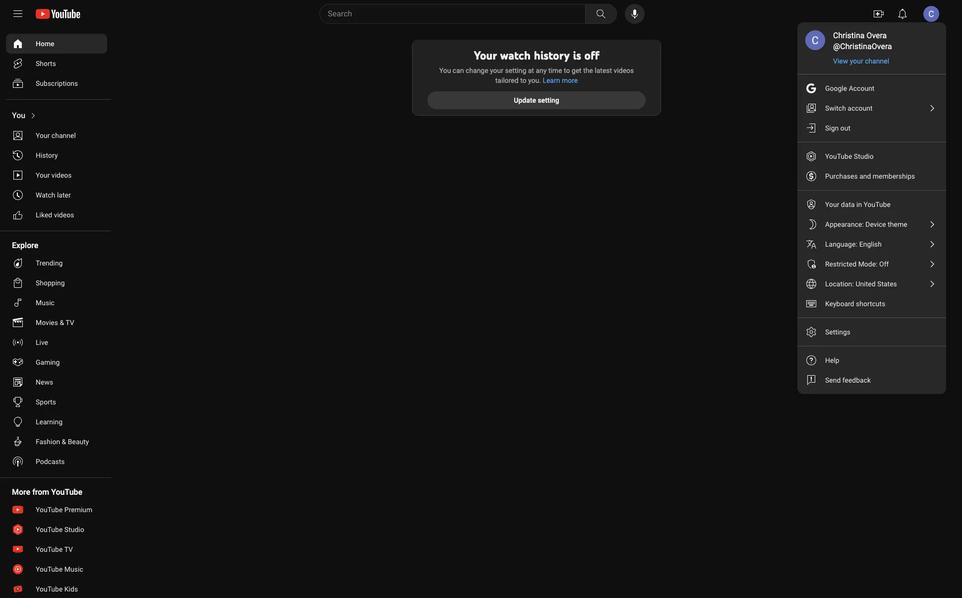 Task type: describe. For each thing, give the bounding box(es) containing it.
from
[[32, 487, 49, 497]]

your watch history is off
[[474, 48, 600, 63]]

purchases and memberships
[[826, 172, 916, 180]]

purchases
[[826, 172, 858, 180]]

christina
[[834, 31, 865, 40]]

& for tv
[[60, 319, 64, 327]]

off
[[880, 260, 890, 268]]

you for you can change your setting at any time to get the latest videos tailored to you.
[[440, 67, 451, 74]]

youtube premium
[[36, 506, 92, 514]]

your inside you can change your setting at any time to get the latest videos tailored to you.
[[490, 67, 504, 74]]

watch
[[36, 191, 55, 199]]

keyboard
[[826, 300, 855, 308]]

feedback
[[843, 376, 872, 384]]

watch later
[[36, 191, 71, 199]]

time
[[549, 67, 563, 74]]

restricted mode: off
[[826, 260, 890, 268]]

send
[[826, 376, 841, 384]]

settings
[[826, 328, 851, 336]]

overa
[[867, 31, 888, 40]]

your for your videos
[[36, 171, 50, 179]]

account
[[850, 84, 875, 92]]

learn more
[[543, 76, 578, 84]]

premium
[[64, 506, 92, 514]]

restricted
[[826, 260, 857, 268]]

fashion & beauty
[[36, 438, 89, 446]]

theme
[[889, 220, 908, 228]]

podcasts
[[36, 458, 65, 466]]

more from youtube
[[12, 487, 82, 497]]

appearance: device theme
[[826, 220, 908, 228]]

sports
[[36, 398, 56, 406]]

learning
[[36, 418, 63, 426]]

view your channel
[[834, 57, 890, 65]]

location:
[[826, 280, 854, 288]]

you for you
[[12, 111, 25, 120]]

the
[[584, 67, 594, 74]]

beauty
[[68, 438, 89, 446]]

out
[[841, 124, 851, 132]]

youtube up 'purchases'
[[826, 152, 853, 160]]

1 vertical spatial channel
[[52, 132, 76, 139]]

tailored
[[496, 76, 519, 84]]

& for beauty
[[62, 438, 66, 446]]

learn
[[543, 76, 561, 84]]

location: united states
[[826, 280, 898, 288]]

you can change your setting at any time to get the latest videos tailored to you.
[[440, 67, 634, 84]]

watch
[[501, 48, 531, 63]]

and
[[860, 172, 872, 180]]

google account
[[826, 84, 875, 92]]

history
[[534, 48, 570, 63]]

update
[[514, 96, 536, 104]]

subscriptions
[[36, 79, 78, 87]]

1 horizontal spatial studio
[[855, 152, 874, 160]]

your for your watch history is off
[[474, 48, 497, 63]]

any
[[536, 67, 547, 74]]

1 vertical spatial tv
[[64, 545, 73, 553]]

switch
[[826, 104, 847, 112]]

kids
[[64, 585, 78, 593]]

shopping
[[36, 279, 65, 287]]

switch account
[[826, 104, 873, 112]]

get
[[572, 67, 582, 74]]

keyboard shortcuts
[[826, 300, 886, 308]]

0 vertical spatial tv
[[66, 319, 74, 327]]

0 vertical spatial to
[[564, 67, 570, 74]]

off
[[585, 48, 600, 63]]

in
[[857, 201, 863, 208]]

Search text field
[[328, 7, 584, 20]]

device
[[866, 220, 887, 228]]

shorts
[[36, 60, 56, 68]]

history
[[36, 151, 58, 159]]

your for your data in youtube
[[826, 201, 840, 208]]

setting inside the update setting button
[[538, 96, 560, 104]]

send feedback
[[826, 376, 872, 384]]

memberships
[[873, 172, 916, 180]]

youtube tv
[[36, 545, 73, 553]]

christina overa @christinaovera
[[834, 31, 893, 51]]

Update setting text field
[[514, 96, 560, 104]]

1 vertical spatial youtube studio
[[36, 526, 84, 534]]

sign out
[[826, 124, 851, 132]]

view your channel link
[[834, 56, 891, 66]]

can
[[453, 67, 464, 74]]

account
[[848, 104, 873, 112]]

at
[[528, 67, 535, 74]]

latest
[[595, 67, 613, 74]]

youtube left kids
[[36, 585, 63, 593]]



Task type: vqa. For each thing, say whether or not it's contained in the screenshot.
14:27 link
no



Task type: locate. For each thing, give the bounding box(es) containing it.
sports link
[[6, 392, 107, 412], [6, 392, 107, 412]]

watch later link
[[6, 185, 107, 205], [6, 185, 107, 205]]

you.
[[529, 76, 541, 84]]

youtube up youtube tv
[[36, 526, 63, 534]]

youtube down youtube tv
[[36, 565, 63, 573]]

0 horizontal spatial you
[[12, 111, 25, 120]]

appearance: device theme option
[[798, 214, 947, 234]]

your left the data
[[826, 201, 840, 208]]

& left beauty
[[62, 438, 66, 446]]

youtube studio down youtube premium
[[36, 526, 84, 534]]

0 vertical spatial you
[[440, 67, 451, 74]]

gaming link
[[6, 352, 107, 372], [6, 352, 107, 372]]

settings link
[[798, 322, 947, 342], [798, 322, 947, 342]]

0 vertical spatial studio
[[855, 152, 874, 160]]

view
[[834, 57, 849, 65]]

language:
[[826, 240, 858, 248]]

you
[[440, 67, 451, 74], [12, 111, 25, 120]]

your up watch on the left
[[36, 171, 50, 179]]

videos up the later
[[52, 171, 72, 179]]

videos inside you can change your setting at any time to get the latest videos tailored to you.
[[614, 67, 634, 74]]

1 horizontal spatial music
[[64, 565, 83, 573]]

english
[[860, 240, 882, 248]]

liked
[[36, 211, 52, 219]]

&
[[60, 319, 64, 327], [62, 438, 66, 446]]

youtube kids
[[36, 585, 78, 593]]

youtube studio up 'purchases'
[[826, 152, 874, 160]]

liked videos link
[[6, 205, 107, 225], [6, 205, 107, 225]]

send feedback link
[[798, 370, 947, 390], [798, 370, 947, 390]]

music up kids
[[64, 565, 83, 573]]

0 horizontal spatial studio
[[64, 526, 84, 534]]

0 horizontal spatial to
[[521, 76, 527, 84]]

explore
[[12, 241, 38, 250]]

purchases and memberships link
[[798, 166, 947, 186], [798, 166, 947, 186]]

restricted mode: off link
[[798, 254, 947, 274], [798, 254, 947, 274]]

your up change
[[474, 48, 497, 63]]

videos for your videos
[[52, 171, 72, 179]]

None search field
[[302, 4, 619, 24]]

history link
[[6, 145, 107, 165], [6, 145, 107, 165]]

sign
[[826, 124, 839, 132]]

1 vertical spatial you
[[12, 111, 25, 120]]

tv right movies
[[66, 319, 74, 327]]

is
[[573, 48, 582, 63]]

0 horizontal spatial music
[[36, 299, 55, 307]]

states
[[878, 280, 898, 288]]

to
[[564, 67, 570, 74], [521, 76, 527, 84]]

shorts link
[[6, 54, 107, 73], [6, 54, 107, 73]]

youtube studio link
[[798, 146, 947, 166], [798, 146, 947, 166], [6, 520, 107, 540], [6, 520, 107, 540]]

news
[[36, 378, 53, 386]]

setting
[[506, 67, 527, 74], [538, 96, 560, 104]]

youtube right the in
[[864, 201, 891, 208]]

to left you.
[[521, 76, 527, 84]]

1 vertical spatial setting
[[538, 96, 560, 104]]

learn more link
[[543, 75, 578, 85]]

keyboard shortcuts link
[[798, 294, 947, 314], [798, 294, 947, 314]]

videos right "latest"
[[614, 67, 634, 74]]

your down @christinaovera
[[851, 57, 864, 65]]

0 vertical spatial your
[[851, 57, 864, 65]]

to left get
[[564, 67, 570, 74]]

shortcuts
[[857, 300, 886, 308]]

studio up and
[[855, 152, 874, 160]]

update setting
[[514, 96, 560, 104]]

more
[[562, 76, 578, 84]]

channel
[[866, 57, 890, 65], [52, 132, 76, 139]]

1 vertical spatial to
[[521, 76, 527, 84]]

0 vertical spatial youtube studio
[[826, 152, 874, 160]]

movies & tv
[[36, 319, 74, 327]]

1 vertical spatial music
[[64, 565, 83, 573]]

google
[[826, 84, 848, 92]]

news link
[[6, 372, 107, 392], [6, 372, 107, 392]]

2 vertical spatial videos
[[54, 211, 74, 219]]

0 vertical spatial music
[[36, 299, 55, 307]]

1 horizontal spatial youtube studio
[[826, 152, 874, 160]]

1 vertical spatial studio
[[64, 526, 84, 534]]

sign out link
[[798, 118, 947, 138], [798, 118, 947, 138]]

0 vertical spatial videos
[[614, 67, 634, 74]]

united
[[856, 280, 876, 288]]

1 horizontal spatial your
[[851, 57, 864, 65]]

your videos link
[[6, 165, 107, 185], [6, 165, 107, 185]]

your up history
[[36, 132, 50, 139]]

your for your channel
[[36, 132, 50, 139]]

subscriptions link
[[6, 73, 107, 93], [6, 73, 107, 93]]

switch account link
[[798, 98, 947, 118], [798, 98, 947, 118]]

setting up tailored
[[506, 67, 527, 74]]

help
[[826, 356, 840, 364]]

channel down @christinaovera
[[866, 57, 890, 65]]

1 vertical spatial videos
[[52, 171, 72, 179]]

you inside you can change your setting at any time to get the latest videos tailored to you.
[[440, 67, 451, 74]]

movies & tv link
[[6, 313, 107, 333], [6, 313, 107, 333]]

fashion & beauty link
[[6, 432, 107, 452], [6, 432, 107, 452]]

change
[[466, 67, 489, 74]]

1 horizontal spatial channel
[[866, 57, 890, 65]]

trending
[[36, 259, 63, 267]]

your videos
[[36, 171, 72, 179]]

studio
[[855, 152, 874, 160], [64, 526, 84, 534]]

& right movies
[[60, 319, 64, 327]]

youtube down more from youtube
[[36, 506, 63, 514]]

channel up history
[[52, 132, 76, 139]]

1 horizontal spatial to
[[564, 67, 570, 74]]

0 vertical spatial setting
[[506, 67, 527, 74]]

youtube tv link
[[6, 540, 107, 559], [6, 540, 107, 559]]

1 vertical spatial &
[[62, 438, 66, 446]]

gaming
[[36, 358, 60, 366]]

your channel link
[[6, 126, 107, 145], [6, 126, 107, 145]]

0 vertical spatial channel
[[866, 57, 890, 65]]

videos for liked videos
[[54, 211, 74, 219]]

0 horizontal spatial youtube studio
[[36, 526, 84, 534]]

setting inside you can change your setting at any time to get the latest videos tailored to you.
[[506, 67, 527, 74]]

podcasts link
[[6, 452, 107, 472], [6, 452, 107, 472]]

youtube music
[[36, 565, 83, 573]]

your data in youtube
[[826, 201, 891, 208]]

movies
[[36, 319, 58, 327]]

0 horizontal spatial your
[[490, 67, 504, 74]]

tv
[[66, 319, 74, 327], [64, 545, 73, 553]]

data
[[842, 201, 855, 208]]

youtube up youtube premium
[[51, 487, 82, 497]]

fashion
[[36, 438, 60, 446]]

avatar image image
[[924, 6, 940, 22]]

1 horizontal spatial setting
[[538, 96, 560, 104]]

your channel
[[36, 132, 76, 139]]

live
[[36, 338, 48, 346]]

home
[[36, 40, 54, 48]]

mode:
[[859, 260, 878, 268]]

you link
[[6, 106, 107, 126], [6, 106, 107, 126]]

youtube premium link
[[6, 500, 107, 520], [6, 500, 107, 520]]

studio down premium
[[64, 526, 84, 534]]

music up movies
[[36, 299, 55, 307]]

liked videos
[[36, 211, 74, 219]]

videos down the later
[[54, 211, 74, 219]]

1 vertical spatial your
[[490, 67, 504, 74]]

0 horizontal spatial setting
[[506, 67, 527, 74]]

more
[[12, 487, 30, 497]]

0 horizontal spatial channel
[[52, 132, 76, 139]]

0 vertical spatial &
[[60, 319, 64, 327]]

youtube up youtube music
[[36, 545, 63, 553]]

home link
[[6, 34, 107, 54], [6, 34, 107, 54]]

update setting button
[[428, 91, 646, 109]]

your up tailored
[[490, 67, 504, 74]]

music link
[[6, 293, 107, 313], [6, 293, 107, 313]]

language: english
[[826, 240, 882, 248]]

1 horizontal spatial you
[[440, 67, 451, 74]]

later
[[57, 191, 71, 199]]

tv up youtube music
[[64, 545, 73, 553]]

@christinaovera
[[834, 42, 893, 51]]

setting down learn
[[538, 96, 560, 104]]



